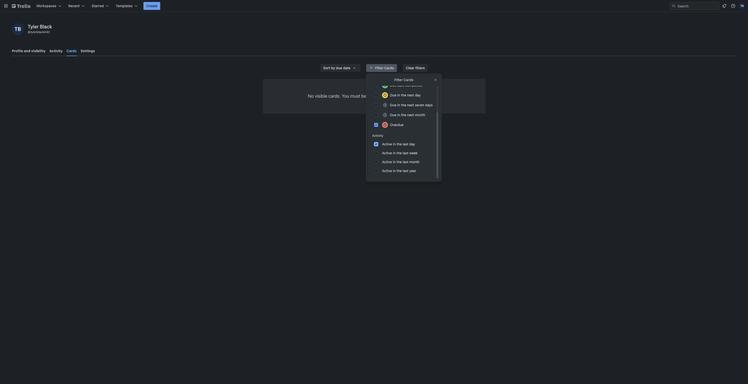 Task type: describe. For each thing, give the bounding box(es) containing it.
here.
[[430, 94, 440, 99]]

0 notifications image
[[722, 3, 728, 9]]

active for active in the last month
[[382, 160, 392, 164]]

in for active in the last day
[[393, 142, 396, 146]]

due
[[336, 66, 342, 70]]

profile
[[12, 49, 23, 53]]

no
[[308, 94, 314, 99]]

1 horizontal spatial filter
[[395, 78, 403, 82]]

by
[[331, 66, 335, 70]]

due for due in the next seven days
[[390, 103, 397, 107]]

the for due in the next day
[[401, 93, 407, 97]]

date inside dropdown button
[[343, 66, 351, 70]]

primary element
[[0, 0, 749, 12]]

in for active in the last month
[[393, 160, 396, 164]]

last for week
[[403, 151, 409, 155]]

visibility
[[31, 49, 46, 53]]

1 horizontal spatial activity
[[372, 134, 384, 138]]

2 horizontal spatial cards
[[404, 78, 414, 82]]

card
[[390, 94, 399, 99]]

completed
[[406, 83, 423, 87]]

activity link
[[49, 47, 63, 55]]

cards inside button
[[385, 66, 394, 70]]

workspaces
[[36, 4, 56, 8]]

create
[[147, 4, 157, 8]]

0 vertical spatial tyler black (tylerblack440) image
[[740, 3, 746, 9]]

starred
[[92, 4, 104, 8]]

active in the last year
[[382, 169, 417, 173]]

active in the last month
[[382, 160, 420, 164]]

clear filters button
[[403, 64, 428, 72]]

settings
[[81, 49, 95, 53]]

1 to from the left
[[382, 94, 386, 99]]

in for due in the next day
[[398, 93, 400, 97]]

0 vertical spatial cards
[[67, 49, 77, 53]]

due in the next seven days
[[390, 103, 433, 107]]

due for due in the next month
[[390, 113, 397, 117]]

Search field
[[676, 2, 720, 10]]

tyler
[[28, 24, 39, 29]]

filter cards inside button
[[375, 66, 394, 70]]

in for active in the last year
[[393, 169, 396, 173]]

workspaces button
[[33, 2, 64, 10]]

0 vertical spatial activity
[[49, 49, 63, 53]]

no visible cards. you must be added to a card for it to appear here.
[[308, 94, 440, 99]]

settings link
[[81, 47, 95, 55]]

due for due in the next day
[[390, 93, 397, 97]]

create button
[[144, 2, 160, 10]]

days
[[426, 103, 433, 107]]

recent button
[[65, 2, 88, 10]]

next for day
[[407, 93, 414, 97]]

active for active in the last day
[[382, 142, 392, 146]]

black
[[40, 24, 52, 29]]

in for due in the next month
[[398, 113, 400, 117]]

last for day
[[403, 142, 409, 146]]

seven
[[415, 103, 425, 107]]

active for active in the last year
[[382, 169, 392, 173]]

the for due in the next month
[[401, 113, 407, 117]]

last for year
[[403, 169, 409, 173]]

sort by due date button
[[321, 64, 361, 72]]

clear filters
[[406, 66, 425, 70]]



Task type: vqa. For each thing, say whether or not it's contained in the screenshot.
in associated with Due in the next day
yes



Task type: locate. For each thing, give the bounding box(es) containing it.
3 next from the top
[[407, 113, 414, 117]]

active in the last week
[[382, 151, 418, 155]]

date right due
[[343, 66, 351, 70]]

1 vertical spatial date
[[398, 83, 405, 87]]

the down for
[[401, 103, 407, 107]]

back to home image
[[12, 2, 30, 10]]

0 horizontal spatial to
[[382, 94, 386, 99]]

0 vertical spatial day
[[415, 93, 421, 97]]

tylerblack440
[[30, 30, 50, 34]]

the for active in the last week
[[397, 151, 402, 155]]

sort by due date
[[324, 66, 351, 70]]

active down 'active in the last day'
[[382, 151, 392, 155]]

next
[[407, 93, 414, 97], [407, 103, 414, 107], [407, 113, 414, 117]]

0 horizontal spatial tyler black (tylerblack440) image
[[12, 23, 24, 35]]

due up overdue
[[390, 113, 397, 117]]

2 active from the top
[[382, 151, 392, 155]]

1 next from the top
[[407, 93, 414, 97]]

0 vertical spatial next
[[407, 93, 414, 97]]

due in the next month
[[390, 113, 425, 117]]

the left it at top
[[401, 93, 407, 97]]

in up active in the last year in the top of the page
[[393, 160, 396, 164]]

cards link
[[67, 47, 77, 56]]

a
[[387, 94, 389, 99]]

templates
[[116, 4, 133, 8]]

cards left 'clear'
[[385, 66, 394, 70]]

1 horizontal spatial filter cards
[[395, 78, 414, 82]]

month down week
[[410, 160, 420, 164]]

in left it at top
[[398, 93, 400, 97]]

date up due in the next day
[[398, 83, 405, 87]]

last up active in the last week
[[403, 142, 409, 146]]

1 vertical spatial cards
[[385, 66, 394, 70]]

last for month
[[403, 160, 409, 164]]

it
[[407, 94, 409, 99]]

next right for
[[407, 93, 414, 97]]

to right it at top
[[410, 94, 414, 99]]

tyler black (tylerblack440) image left @
[[12, 23, 24, 35]]

tyler black @ tylerblack440
[[28, 24, 52, 34]]

active
[[382, 142, 392, 146], [382, 151, 392, 155], [382, 160, 392, 164], [382, 169, 392, 173]]

last left year
[[403, 169, 409, 173]]

active for active in the last week
[[382, 151, 392, 155]]

0 vertical spatial filter
[[375, 66, 384, 70]]

next for month
[[407, 113, 414, 117]]

close popover image
[[434, 78, 438, 82]]

1 horizontal spatial cards
[[385, 66, 394, 70]]

the for active in the last day
[[397, 142, 402, 146]]

next for seven
[[407, 103, 414, 107]]

0 horizontal spatial activity
[[49, 49, 63, 53]]

you
[[342, 94, 349, 99]]

next down due in the next seven days
[[407, 113, 414, 117]]

in for active in the last week
[[393, 151, 396, 155]]

1 horizontal spatial tyler black (tylerblack440) image
[[740, 3, 746, 9]]

0 horizontal spatial date
[[343, 66, 351, 70]]

cards right activity "link"
[[67, 49, 77, 53]]

1 due from the top
[[390, 83, 397, 87]]

clear
[[406, 66, 415, 70]]

templates button
[[113, 2, 141, 10]]

in down for
[[398, 103, 400, 107]]

filter
[[375, 66, 384, 70], [395, 78, 403, 82]]

last down active in the last week
[[403, 160, 409, 164]]

starred button
[[89, 2, 112, 10]]

the down 'active in the last day'
[[397, 151, 402, 155]]

3 last from the top
[[403, 160, 409, 164]]

for
[[400, 94, 406, 99]]

cards
[[67, 49, 77, 53], [385, 66, 394, 70], [404, 78, 414, 82]]

4 last from the top
[[403, 169, 409, 173]]

1 vertical spatial tyler black (tylerblack440) image
[[12, 23, 24, 35]]

tyler black (tylerblack440) image
[[740, 3, 746, 9], [12, 23, 24, 35]]

sort
[[324, 66, 330, 70]]

1 vertical spatial filter
[[395, 78, 403, 82]]

activity
[[49, 49, 63, 53], [372, 134, 384, 138]]

2 vertical spatial next
[[407, 113, 414, 117]]

due date completed
[[390, 83, 423, 87]]

2 to from the left
[[410, 94, 414, 99]]

0 horizontal spatial cards
[[67, 49, 77, 53]]

@
[[28, 30, 30, 34]]

year
[[410, 169, 417, 173]]

1 vertical spatial month
[[410, 160, 420, 164]]

due up card
[[390, 83, 397, 87]]

due for due date completed
[[390, 83, 397, 87]]

the up active in the last week
[[397, 142, 402, 146]]

week
[[410, 151, 418, 155]]

in down active in the last month
[[393, 169, 396, 173]]

to left a
[[382, 94, 386, 99]]

1 horizontal spatial to
[[410, 94, 414, 99]]

in
[[398, 93, 400, 97], [398, 103, 400, 107], [398, 113, 400, 117], [393, 142, 396, 146], [393, 151, 396, 155], [393, 160, 396, 164], [393, 169, 396, 173]]

recent
[[68, 4, 80, 8]]

tyler black (tylerblack440) image right open information menu icon
[[740, 3, 746, 9]]

1 vertical spatial filter cards
[[395, 78, 414, 82]]

2 last from the top
[[403, 151, 409, 155]]

4 due from the top
[[390, 113, 397, 117]]

0 vertical spatial filter cards
[[375, 66, 394, 70]]

and
[[24, 49, 30, 53]]

2 vertical spatial cards
[[404, 78, 414, 82]]

0 vertical spatial month
[[415, 113, 425, 117]]

in up active in the last week
[[393, 142, 396, 146]]

1 active from the top
[[382, 142, 392, 146]]

1 last from the top
[[403, 142, 409, 146]]

profile and visibility
[[12, 49, 46, 53]]

1 vertical spatial next
[[407, 103, 414, 107]]

due in the next day
[[390, 93, 421, 97]]

0 horizontal spatial filter
[[375, 66, 384, 70]]

added
[[368, 94, 380, 99]]

last left week
[[403, 151, 409, 155]]

the
[[401, 93, 407, 97], [401, 103, 407, 107], [401, 113, 407, 117], [397, 142, 402, 146], [397, 151, 402, 155], [397, 160, 402, 164], [397, 169, 402, 173]]

month down seven
[[415, 113, 425, 117]]

next left seven
[[407, 103, 414, 107]]

day
[[415, 93, 421, 97], [410, 142, 415, 146]]

due down card
[[390, 103, 397, 107]]

profile and visibility link
[[12, 47, 46, 55]]

appear
[[415, 94, 429, 99]]

filter cards button
[[366, 64, 397, 72]]

0 horizontal spatial filter cards
[[375, 66, 394, 70]]

1 vertical spatial day
[[410, 142, 415, 146]]

due right a
[[390, 93, 397, 97]]

2 next from the top
[[407, 103, 414, 107]]

in up overdue
[[398, 113, 400, 117]]

in for due in the next seven days
[[398, 103, 400, 107]]

activity left cards link
[[49, 49, 63, 53]]

4 active from the top
[[382, 169, 392, 173]]

active up active in the last year in the top of the page
[[382, 160, 392, 164]]

the up overdue
[[401, 113, 407, 117]]

the down active in the last month
[[397, 169, 402, 173]]

day up seven
[[415, 93, 421, 97]]

month
[[415, 113, 425, 117], [410, 160, 420, 164]]

3 due from the top
[[390, 103, 397, 107]]

0 vertical spatial date
[[343, 66, 351, 70]]

active up active in the last week
[[382, 142, 392, 146]]

3 active from the top
[[382, 160, 392, 164]]

1 vertical spatial activity
[[372, 134, 384, 138]]

cards.
[[329, 94, 341, 99]]

overdue
[[390, 123, 404, 127]]

in down 'active in the last day'
[[393, 151, 396, 155]]

activity up 'active in the last day'
[[372, 134, 384, 138]]

active in the last day
[[382, 142, 415, 146]]

month for due in the next month
[[415, 113, 425, 117]]

date
[[343, 66, 351, 70], [398, 83, 405, 87]]

filter cards
[[375, 66, 394, 70], [395, 78, 414, 82]]

visible
[[315, 94, 328, 99]]

2 due from the top
[[390, 93, 397, 97]]

the up active in the last year in the top of the page
[[397, 160, 402, 164]]

the for active in the last month
[[397, 160, 402, 164]]

filter inside the filter cards button
[[375, 66, 384, 70]]

be
[[362, 94, 367, 99]]

day for active in the last day
[[410, 142, 415, 146]]

the for due in the next seven days
[[401, 103, 407, 107]]

open information menu image
[[731, 3, 736, 8]]

search image
[[672, 4, 676, 8]]

month for active in the last month
[[410, 160, 420, 164]]

to
[[382, 94, 386, 99], [410, 94, 414, 99]]

due
[[390, 83, 397, 87], [390, 93, 397, 97], [390, 103, 397, 107], [390, 113, 397, 117]]

last
[[403, 142, 409, 146], [403, 151, 409, 155], [403, 160, 409, 164], [403, 169, 409, 173]]

filters
[[416, 66, 425, 70]]

day up week
[[410, 142, 415, 146]]

must
[[351, 94, 361, 99]]

1 horizontal spatial date
[[398, 83, 405, 87]]

cards up due date completed
[[404, 78, 414, 82]]

day for due in the next day
[[415, 93, 421, 97]]

the for active in the last year
[[397, 169, 402, 173]]

active down active in the last month
[[382, 169, 392, 173]]



